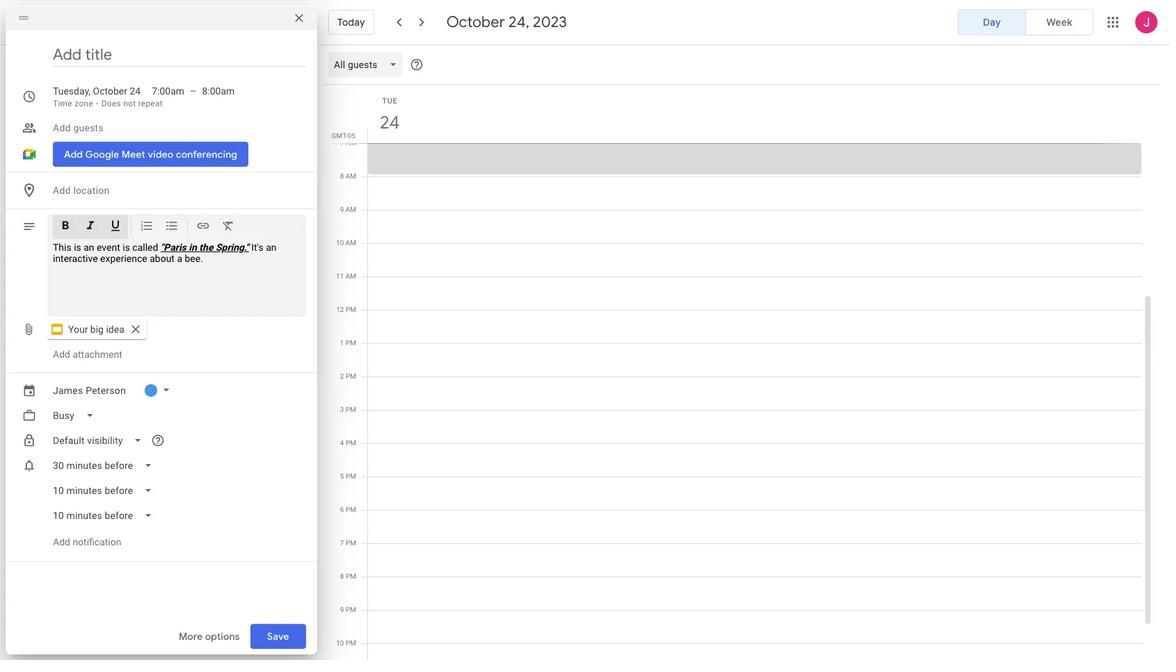 Task type: vqa. For each thing, say whether or not it's contained in the screenshot.
the bottom 16
no



Task type: locate. For each thing, give the bounding box(es) containing it.
5 pm from the top
[[346, 440, 356, 447]]

add for add attachment
[[53, 349, 70, 360]]

0 vertical spatial 8
[[340, 173, 344, 180]]

24 up 'does not repeat'
[[130, 86, 141, 97]]

3
[[340, 406, 344, 414]]

5 am from the top
[[346, 273, 356, 280]]

24 column header
[[367, 85, 1142, 143]]

am
[[346, 139, 356, 147], [346, 173, 356, 180], [346, 206, 356, 214], [346, 239, 356, 247], [346, 273, 356, 280]]

2 8 from the top
[[340, 573, 344, 581]]

7 pm from the top
[[346, 507, 356, 514]]

not
[[123, 99, 136, 109]]

pm right the '4'
[[346, 440, 356, 447]]

notification
[[73, 537, 121, 548]]

this is an event is called "paris in the spring."
[[53, 242, 249, 253]]

your big idea
[[68, 324, 124, 335]]

add
[[53, 122, 71, 134], [53, 185, 71, 196], [53, 349, 70, 360], [53, 537, 70, 548]]

italic image
[[83, 219, 97, 235]]

gmt-05
[[332, 132, 356, 140]]

4 am from the top
[[346, 239, 356, 247]]

9
[[340, 206, 344, 214], [340, 607, 344, 614]]

pm right 6
[[346, 507, 356, 514]]

8
[[340, 173, 344, 180], [340, 573, 344, 581]]

1 vertical spatial 10
[[336, 640, 344, 648]]

james peterson
[[53, 385, 126, 397]]

am up 8 am
[[346, 139, 356, 147]]

10 am
[[336, 239, 356, 247]]

an left event
[[84, 242, 94, 253]]

october
[[446, 13, 505, 32], [93, 86, 127, 97]]

pm for 4 pm
[[346, 440, 356, 447]]

9 up 10 am
[[340, 206, 344, 214]]

3 pm
[[340, 406, 356, 414]]

pm down the 9 pm
[[346, 640, 356, 648]]

tuesday,
[[53, 86, 91, 97]]

1 vertical spatial october
[[93, 86, 127, 97]]

0 horizontal spatial 24
[[130, 86, 141, 97]]

12 pm
[[336, 306, 356, 314]]

repeat
[[138, 99, 163, 109]]

1 horizontal spatial 24
[[379, 111, 399, 134]]

called
[[132, 242, 158, 253]]

10 for 10 pm
[[336, 640, 344, 648]]

1 10 from the top
[[336, 239, 344, 247]]

9 up the 10 pm
[[340, 607, 344, 614]]

pm right 2
[[346, 373, 356, 381]]

11
[[336, 273, 344, 280]]

a
[[177, 253, 182, 264]]

2 pm
[[340, 373, 356, 381]]

9 for 9 am
[[340, 206, 344, 214]]

add attachment
[[53, 349, 122, 360]]

12
[[336, 306, 344, 314]]

0 horizontal spatial an
[[84, 242, 94, 253]]

add down time
[[53, 122, 71, 134]]

pm
[[346, 306, 356, 314], [346, 340, 356, 347], [346, 373, 356, 381], [346, 406, 356, 414], [346, 440, 356, 447], [346, 473, 356, 481], [346, 507, 356, 514], [346, 540, 356, 548], [346, 573, 356, 581], [346, 607, 356, 614], [346, 640, 356, 648]]

9 pm from the top
[[346, 573, 356, 581]]

0 vertical spatial 9
[[340, 206, 344, 214]]

1 vertical spatial 9
[[340, 607, 344, 614]]

am down the 9 am
[[346, 239, 356, 247]]

None field
[[328, 52, 408, 77], [47, 404, 105, 429], [47, 429, 154, 454], [47, 454, 164, 479], [47, 479, 164, 504], [47, 504, 164, 529], [328, 52, 408, 77], [47, 404, 105, 429], [47, 429, 154, 454], [47, 454, 164, 479], [47, 479, 164, 504], [47, 504, 164, 529]]

is
[[74, 242, 81, 253], [123, 242, 130, 253]]

1 add from the top
[[53, 122, 71, 134]]

pm for 8 pm
[[346, 573, 356, 581]]

2 am from the top
[[346, 173, 356, 180]]

add location
[[53, 185, 110, 196]]

8 down 7 am
[[340, 173, 344, 180]]

"paris
[[161, 242, 186, 253]]

pm right 12
[[346, 306, 356, 314]]

8 for 8 am
[[340, 173, 344, 180]]

10 up 11
[[336, 239, 344, 247]]

7 left 05
[[340, 139, 344, 147]]

1 9 from the top
[[340, 206, 344, 214]]

insert link image
[[196, 219, 210, 235]]

bold image
[[58, 219, 72, 235]]

9 pm
[[340, 607, 356, 614]]

8 pm
[[340, 573, 356, 581]]

pm up the 9 pm
[[346, 573, 356, 581]]

october 24, 2023
[[446, 13, 567, 32]]

am right 11
[[346, 273, 356, 280]]

add for add notification
[[53, 537, 70, 548]]

pm for 10 pm
[[346, 640, 356, 648]]

1 vertical spatial 7
[[340, 540, 344, 548]]

add guests
[[53, 122, 104, 134]]

4
[[340, 440, 344, 447]]

october up does
[[93, 86, 127, 97]]

pm right 5 at left
[[346, 473, 356, 481]]

5
[[340, 473, 344, 481]]

pm right "1"
[[346, 340, 356, 347]]

4 add from the top
[[53, 537, 70, 548]]

10
[[336, 239, 344, 247], [336, 640, 344, 648]]

8:00am
[[202, 86, 235, 97]]

pm down 8 pm
[[346, 607, 356, 614]]

1 am from the top
[[346, 139, 356, 147]]

7 for 7 am
[[340, 139, 344, 147]]

am down 7 am
[[346, 173, 356, 180]]

an
[[84, 242, 94, 253], [266, 242, 277, 253]]

it's
[[251, 242, 263, 253]]

8 am
[[340, 173, 356, 180]]

1 horizontal spatial an
[[266, 242, 277, 253]]

add notification button
[[47, 526, 127, 559]]

2 7 from the top
[[340, 540, 344, 548]]

in
[[189, 242, 197, 253]]

7
[[340, 139, 344, 147], [340, 540, 344, 548]]

7 down 6
[[340, 540, 344, 548]]

2 9 from the top
[[340, 607, 344, 614]]

add left location
[[53, 185, 71, 196]]

this
[[53, 242, 71, 253]]

3 am from the top
[[346, 206, 356, 214]]

0 vertical spatial 10
[[336, 239, 344, 247]]

october left 24,
[[446, 13, 505, 32]]

bee.
[[185, 253, 203, 264]]

11 pm from the top
[[346, 640, 356, 648]]

am down 8 am
[[346, 206, 356, 214]]

gmt-
[[332, 132, 348, 140]]

today button
[[328, 6, 374, 39]]

is right event
[[123, 242, 130, 253]]

10 pm
[[336, 640, 356, 648]]

day
[[983, 16, 1001, 29]]

0 horizontal spatial is
[[74, 242, 81, 253]]

10 for 10 am
[[336, 239, 344, 247]]

1 vertical spatial 8
[[340, 573, 344, 581]]

zone
[[75, 99, 93, 109]]

formatting options toolbar
[[47, 214, 306, 244]]

is right this
[[74, 242, 81, 253]]

1 is from the left
[[74, 242, 81, 253]]

24 down tue
[[379, 111, 399, 134]]

6 pm from the top
[[346, 473, 356, 481]]

3 add from the top
[[53, 349, 70, 360]]

pm for 6 pm
[[346, 507, 356, 514]]

8 pm from the top
[[346, 540, 356, 548]]

5 pm
[[340, 473, 356, 481]]

10 pm from the top
[[346, 607, 356, 614]]

0 vertical spatial 7
[[340, 139, 344, 147]]

Description text field
[[53, 242, 301, 312]]

pm right 3
[[346, 406, 356, 414]]

option group
[[958, 9, 1094, 35]]

2
[[340, 373, 344, 381]]

1 pm from the top
[[346, 306, 356, 314]]

add for add location
[[53, 185, 71, 196]]

24,
[[509, 13, 529, 32]]

does
[[101, 99, 121, 109]]

0 vertical spatial 24
[[130, 86, 141, 97]]

2 pm from the top
[[346, 340, 356, 347]]

numbered list image
[[140, 219, 154, 235]]

1 horizontal spatial october
[[446, 13, 505, 32]]

Add title text field
[[53, 45, 306, 65]]

24
[[130, 86, 141, 97], [379, 111, 399, 134]]

–
[[190, 86, 197, 97]]

1 7 from the top
[[340, 139, 344, 147]]

2 is from the left
[[123, 242, 130, 253]]

am for 8 am
[[346, 173, 356, 180]]

8 up the 9 pm
[[340, 573, 344, 581]]

2 an from the left
[[266, 242, 277, 253]]

10 down the 9 pm
[[336, 640, 344, 648]]

4 pm from the top
[[346, 406, 356, 414]]

2 add from the top
[[53, 185, 71, 196]]

tue 24
[[379, 97, 399, 134]]

pm up 8 pm
[[346, 540, 356, 548]]

1 8 from the top
[[340, 173, 344, 180]]

an right "it's"
[[266, 242, 277, 253]]

week
[[1047, 16, 1073, 29]]

tuesday, october 24 element
[[374, 107, 406, 139]]

spring."
[[216, 242, 249, 253]]

1 horizontal spatial is
[[123, 242, 130, 253]]

add down the your
[[53, 349, 70, 360]]

2 10 from the top
[[336, 640, 344, 648]]

1 vertical spatial 24
[[379, 111, 399, 134]]

guests
[[73, 122, 104, 134]]

3 pm from the top
[[346, 373, 356, 381]]

add left the notification
[[53, 537, 70, 548]]



Task type: describe. For each thing, give the bounding box(es) containing it.
add attachment button
[[47, 342, 128, 367]]

to element
[[190, 84, 197, 98]]

time
[[53, 99, 72, 109]]

Week radio
[[1026, 9, 1094, 35]]

pm for 7 pm
[[346, 540, 356, 548]]

am for 11 am
[[346, 273, 356, 280]]

add guests button
[[47, 115, 306, 141]]

7 for 7 pm
[[340, 540, 344, 548]]

pm for 5 pm
[[346, 473, 356, 481]]

add location button
[[47, 178, 306, 203]]

your big idea link
[[47, 320, 147, 340]]

remove formatting image
[[221, 219, 235, 235]]

6
[[340, 507, 344, 514]]

time zone
[[53, 99, 93, 109]]

pm for 2 pm
[[346, 373, 356, 381]]

9 am
[[340, 206, 356, 214]]

7:00am – 8:00am
[[152, 86, 235, 97]]

9 for 9 pm
[[340, 607, 344, 614]]

location
[[73, 185, 110, 196]]

05
[[348, 132, 356, 140]]

the
[[199, 242, 213, 253]]

2023
[[533, 13, 567, 32]]

peterson
[[86, 385, 126, 397]]

about
[[150, 253, 175, 264]]

4 pm
[[340, 440, 356, 447]]

0 horizontal spatial october
[[93, 86, 127, 97]]

your
[[68, 324, 88, 335]]

it's an interactive experience about a bee.
[[53, 242, 277, 264]]

today
[[337, 16, 365, 29]]

an inside it's an interactive experience about a bee.
[[266, 242, 277, 253]]

6 pm
[[340, 507, 356, 514]]

am for 10 am
[[346, 239, 356, 247]]

24 grid
[[323, 85, 1154, 661]]

event
[[97, 242, 120, 253]]

idea
[[106, 324, 124, 335]]

does not repeat
[[101, 99, 163, 109]]

add notification
[[53, 537, 121, 548]]

7 am
[[340, 139, 356, 147]]

tuesday, october 24
[[53, 86, 141, 97]]

notifications element
[[47, 454, 306, 529]]

1
[[340, 340, 344, 347]]

1 pm
[[340, 340, 356, 347]]

tue
[[382, 97, 398, 106]]

pm for 9 pm
[[346, 607, 356, 614]]

bulleted list image
[[165, 219, 179, 235]]

pm for 12 pm
[[346, 306, 356, 314]]

am for 7 am
[[346, 139, 356, 147]]

Day radio
[[958, 9, 1026, 35]]

pm for 1 pm
[[346, 340, 356, 347]]

7 pm
[[340, 540, 356, 548]]

pm for 3 pm
[[346, 406, 356, 414]]

interactive
[[53, 253, 98, 264]]

11 am
[[336, 273, 356, 280]]

1 an from the left
[[84, 242, 94, 253]]

add for add guests
[[53, 122, 71, 134]]

james
[[53, 385, 83, 397]]

am for 9 am
[[346, 206, 356, 214]]

8 for 8 pm
[[340, 573, 344, 581]]

option group containing day
[[958, 9, 1094, 35]]

0 vertical spatial october
[[446, 13, 505, 32]]

experience
[[100, 253, 147, 264]]

7:00am
[[152, 86, 184, 97]]

24 inside column header
[[379, 111, 399, 134]]

big
[[90, 324, 104, 335]]

underline image
[[109, 219, 122, 235]]

attachment
[[73, 349, 122, 360]]



